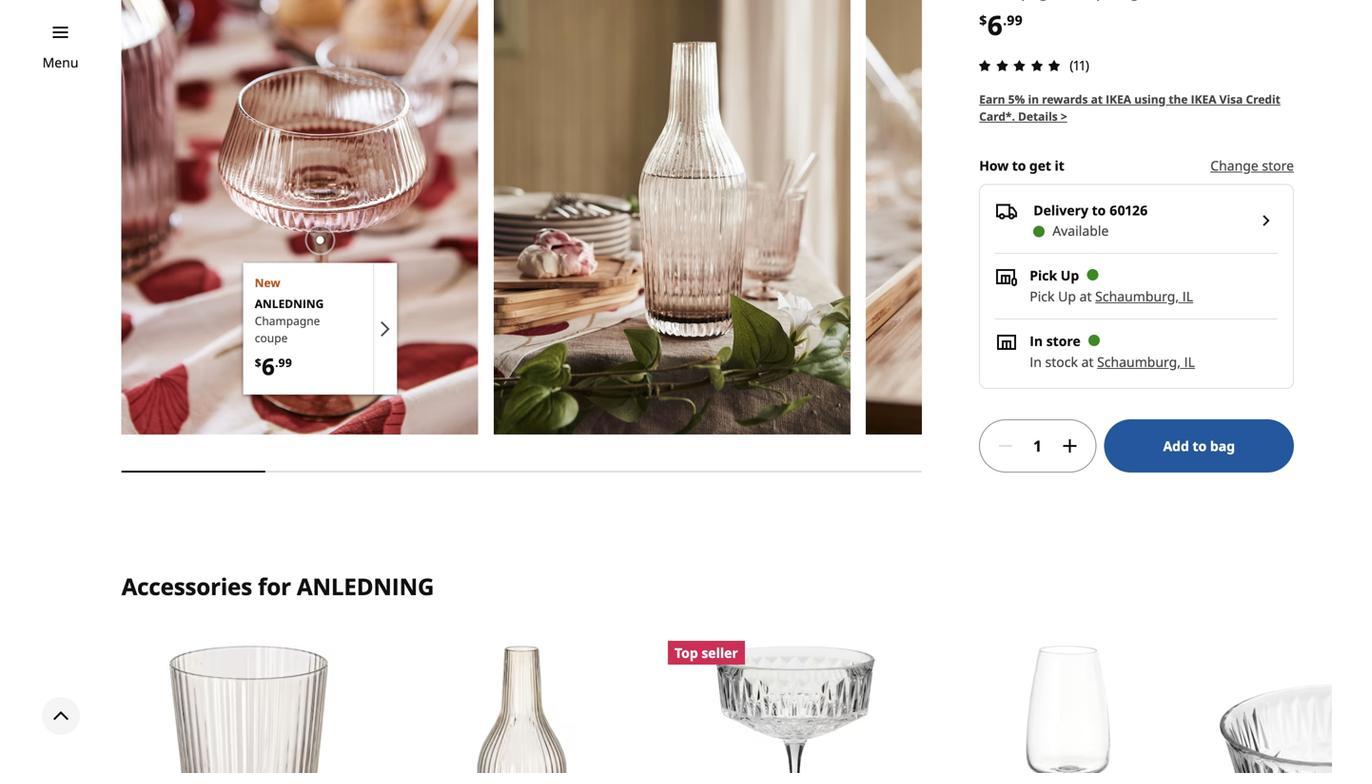 Task type: locate. For each thing, give the bounding box(es) containing it.
dyrgrip white wine glass, clear glass, 14 oz image
[[942, 642, 1196, 774]]

$ down coupe
[[255, 355, 261, 371]]

1 horizontal spatial store
[[1263, 157, 1295, 175]]

bag
[[1211, 438, 1236, 456]]

0 vertical spatial $
[[980, 11, 987, 29]]

1 horizontal spatial 99
[[1007, 11, 1023, 29]]

99 up review: 4.9 out of 5 stars. total reviews: 11 "image"
[[1007, 11, 1023, 29]]

ikea
[[1106, 91, 1132, 107], [1192, 91, 1217, 107]]

anledning carafe, light brown, 34 oz image
[[395, 642, 649, 774]]

0 horizontal spatial .
[[275, 355, 278, 371]]

1 vertical spatial 6
[[261, 351, 275, 382]]

0 horizontal spatial ikea
[[1106, 91, 1132, 107]]

1 horizontal spatial ikea
[[1192, 91, 1217, 107]]

to
[[1013, 157, 1027, 175], [1093, 201, 1107, 219], [1193, 438, 1207, 456]]

store
[[1263, 157, 1295, 175], [1047, 333, 1081, 351]]

the
[[1169, 91, 1189, 107]]

available
[[1053, 222, 1109, 240]]

anledning
[[255, 296, 324, 312], [297, 572, 434, 602]]

using
[[1135, 91, 1166, 107]]

.
[[1003, 11, 1007, 29], [275, 355, 278, 371]]

anledning up champagne
[[255, 296, 324, 312]]

in
[[1030, 333, 1043, 351], [1030, 354, 1042, 372]]

sällskaplig bowl, clear glass/patterned, 6 " image
[[1215, 642, 1371, 774]]

anledning right for
[[297, 572, 434, 602]]

pick
[[1030, 267, 1058, 285], [1030, 288, 1055, 306]]

0 vertical spatial at
[[1092, 91, 1103, 107]]

in left stock
[[1030, 354, 1042, 372]]

pick up
[[1030, 267, 1080, 285]]

pick down pick up at the top of the page
[[1030, 288, 1055, 306]]

0 vertical spatial il
[[1183, 288, 1194, 306]]

schaumburg, down pick up at schaumburg, il
[[1098, 354, 1181, 372]]

1 vertical spatial schaumburg,
[[1098, 354, 1181, 372]]

pick up at schaumburg, il group
[[1030, 288, 1194, 306]]

2 vertical spatial at
[[1082, 354, 1094, 372]]

to up available
[[1093, 201, 1107, 219]]

new anledning champagne coupe $ 6 . 99
[[255, 275, 324, 382]]

to left get
[[1013, 157, 1027, 175]]

1 vertical spatial anledning
[[297, 572, 434, 602]]

card*.
[[980, 108, 1016, 124]]

1 in from the top
[[1030, 333, 1043, 351]]

schaumburg, il button
[[1096, 288, 1194, 306], [1098, 354, 1196, 372]]

ikea right "the"
[[1192, 91, 1217, 107]]

1 horizontal spatial .
[[1003, 11, 1007, 29]]

1 vertical spatial $
[[255, 355, 261, 371]]

1 vertical spatial schaumburg, il button
[[1098, 354, 1196, 372]]

2 ikea from the left
[[1192, 91, 1217, 107]]

store inside button
[[1263, 157, 1295, 175]]

6
[[987, 7, 1003, 43], [261, 351, 275, 382]]

schaumburg, il button for pick up at
[[1096, 288, 1194, 306]]

1 vertical spatial il
[[1185, 354, 1196, 372]]

0 vertical spatial 6
[[987, 7, 1003, 43]]

scrollbar
[[122, 458, 923, 487]]

0 vertical spatial schaumburg,
[[1096, 288, 1180, 306]]

0 vertical spatial anledning
[[255, 296, 324, 312]]

schaumburg, il button for in stock at
[[1098, 354, 1196, 372]]

seller
[[702, 644, 739, 662]]

to for how
[[1013, 157, 1027, 175]]

1 vertical spatial 99
[[278, 355, 292, 371]]

to for delivery
[[1093, 201, 1107, 219]]

1 ikea from the left
[[1106, 91, 1132, 107]]

. up review: 4.9 out of 5 stars. total reviews: 11 "image"
[[1003, 11, 1007, 29]]

. down coupe
[[275, 355, 278, 371]]

0 vertical spatial to
[[1013, 157, 1027, 175]]

1 vertical spatial at
[[1080, 288, 1092, 306]]

0 vertical spatial 99
[[1007, 11, 1023, 29]]

99
[[1007, 11, 1023, 29], [278, 355, 292, 371]]

at right stock
[[1082, 354, 1094, 372]]

1 vertical spatial .
[[275, 355, 278, 371]]

1 vertical spatial store
[[1047, 333, 1081, 351]]

schaumburg, il button up in stock at schaumburg, il group
[[1096, 288, 1194, 306]]

>
[[1061, 108, 1068, 124]]

1 horizontal spatial 6
[[987, 7, 1003, 43]]

store for in store
[[1047, 333, 1081, 351]]

at right rewards
[[1092, 91, 1103, 107]]

99 inside $ 6 . 99
[[1007, 11, 1023, 29]]

up
[[1061, 267, 1080, 285], [1059, 288, 1077, 306]]

details
[[1019, 108, 1058, 124]]

. inside "new anledning champagne coupe $ 6 . 99"
[[275, 355, 278, 371]]

in for in store
[[1030, 333, 1043, 351]]

2 horizontal spatial to
[[1193, 438, 1207, 456]]

1 vertical spatial to
[[1093, 201, 1107, 219]]

0 vertical spatial pick
[[1030, 267, 1058, 285]]

1 horizontal spatial to
[[1093, 201, 1107, 219]]

how to get it
[[980, 157, 1065, 175]]

accessories
[[122, 572, 252, 602]]

at
[[1092, 91, 1103, 107], [1080, 288, 1092, 306], [1082, 354, 1094, 372]]

1 vertical spatial pick
[[1030, 288, 1055, 306]]

in down pick up at the top of the page
[[1030, 333, 1043, 351]]

schaumburg, for in stock at
[[1098, 354, 1181, 372]]

earn
[[980, 91, 1006, 107]]

1 vertical spatial in
[[1030, 354, 1042, 372]]

2 vertical spatial to
[[1193, 438, 1207, 456]]

(11) button
[[974, 54, 1090, 77]]

ikea left using
[[1106, 91, 1132, 107]]

0 vertical spatial store
[[1263, 157, 1295, 175]]

at up in store
[[1080, 288, 1092, 306]]

to for add
[[1193, 438, 1207, 456]]

top seller link
[[668, 642, 923, 774]]

1 horizontal spatial $
[[980, 11, 987, 29]]

how
[[980, 157, 1009, 175]]

6 up review: 4.9 out of 5 stars. total reviews: 11 "image"
[[987, 7, 1003, 43]]

99 down coupe
[[278, 355, 292, 371]]

get
[[1030, 157, 1052, 175]]

$ up review: 4.9 out of 5 stars. total reviews: 11 "image"
[[980, 11, 987, 29]]

to inside add to bag button
[[1193, 438, 1207, 456]]

6 down coupe
[[261, 351, 275, 382]]

0 vertical spatial in
[[1030, 333, 1043, 351]]

schaumburg, up in stock at schaumburg, il
[[1096, 288, 1180, 306]]

up down available
[[1061, 267, 1080, 285]]

at for in store
[[1082, 354, 1094, 372]]

store up stock
[[1047, 333, 1081, 351]]

$
[[980, 11, 987, 29], [255, 355, 261, 371]]

0 vertical spatial .
[[1003, 11, 1007, 29]]

up down pick up at the top of the page
[[1059, 288, 1077, 306]]

store right change
[[1263, 157, 1295, 175]]

schaumburg, il button down pick up at schaumburg, il
[[1098, 354, 1196, 372]]

schaumburg,
[[1096, 288, 1180, 306], [1098, 354, 1181, 372]]

0 horizontal spatial store
[[1047, 333, 1081, 351]]

il
[[1183, 288, 1194, 306], [1185, 354, 1196, 372]]

0 horizontal spatial to
[[1013, 157, 1027, 175]]

0 horizontal spatial 99
[[278, 355, 292, 371]]

5%
[[1009, 91, 1026, 107]]

0 horizontal spatial $
[[255, 355, 261, 371]]

2 in from the top
[[1030, 354, 1042, 372]]

earn 5% in rewards at ikea using the ikea visa credit card*. details > button
[[980, 91, 1295, 125]]

pick for pick up
[[1030, 267, 1058, 285]]

pick down available
[[1030, 267, 1058, 285]]

0 horizontal spatial 6
[[261, 351, 275, 382]]

0 vertical spatial up
[[1061, 267, 1080, 285]]

an anledning champagne coupe in tinted glass with a ridged pattern, holding a drink, placed on a poppy-patterned tablecloth. image
[[122, 0, 479, 435]]

1 vertical spatial up
[[1059, 288, 1077, 306]]

to left bag
[[1193, 438, 1207, 456]]

(11)
[[1070, 56, 1090, 74]]

change store button
[[1211, 156, 1295, 176]]

0 vertical spatial schaumburg, il button
[[1096, 288, 1194, 306]]

2 pick from the top
[[1030, 288, 1055, 306]]

visa
[[1220, 91, 1244, 107]]

1 pick from the top
[[1030, 267, 1058, 285]]



Task type: vqa. For each thing, say whether or not it's contained in the screenshot.
the leftmost ARTIFICIAL
no



Task type: describe. For each thing, give the bounding box(es) containing it.
Quantity input value text field
[[1026, 420, 1052, 473]]

$ 6 . 99
[[980, 7, 1023, 43]]

in store
[[1030, 333, 1081, 351]]

change
[[1211, 157, 1259, 175]]

schaumburg, for pick up at
[[1096, 288, 1180, 306]]

new
[[255, 275, 281, 291]]

change store
[[1211, 157, 1295, 175]]

$ inside $ 6 . 99
[[980, 11, 987, 29]]

99 inside "new anledning champagne coupe $ 6 . 99"
[[278, 355, 292, 371]]

$ inside "new anledning champagne coupe $ 6 . 99"
[[255, 355, 261, 371]]

earn 5% in rewards at ikea using the ikea visa credit card*. details >
[[980, 91, 1281, 124]]

. inside $ 6 . 99
[[1003, 11, 1007, 29]]

in stock at schaumburg, il
[[1030, 354, 1196, 372]]

sällskaplig champagne coupe, clear glass/patterned, 7 oz image
[[668, 642, 923, 774]]

accessories for anledning
[[122, 572, 434, 602]]

store for change store
[[1263, 157, 1295, 175]]

top
[[675, 644, 698, 662]]

at inside earn 5% in rewards at ikea using the ikea visa credit card*. details >
[[1092, 91, 1103, 107]]

pick for pick up at schaumburg, il
[[1030, 288, 1055, 306]]

at for pick up
[[1080, 288, 1092, 306]]

add to bag
[[1164, 438, 1236, 456]]

it
[[1055, 157, 1065, 175]]

menu button
[[42, 52, 79, 73]]

delivery to 60126
[[1034, 201, 1148, 219]]

review: 4.9 out of 5 stars. total reviews: 11 image
[[974, 54, 1066, 77]]

il for in stock at schaumburg, il
[[1185, 354, 1196, 372]]

il for pick up at schaumburg, il
[[1183, 288, 1194, 306]]

60126
[[1110, 201, 1148, 219]]

credit
[[1247, 91, 1281, 107]]

for
[[258, 572, 291, 602]]

add to bag button
[[1105, 420, 1295, 473]]

top seller
[[675, 644, 739, 662]]

pick up at schaumburg, il
[[1030, 288, 1194, 306]]

in
[[1029, 91, 1040, 107]]

in stock at schaumburg, il group
[[1030, 354, 1196, 372]]

stock
[[1046, 354, 1079, 372]]

in for in stock at schaumburg, il
[[1030, 354, 1042, 372]]

rewards
[[1043, 91, 1089, 107]]

champagne
[[255, 313, 320, 329]]

menu
[[42, 53, 79, 71]]

coupe
[[255, 330, 288, 346]]

an anledning goblet glass with a ridged pattern, holding a pink drink, strawberries and a glass straw. image
[[866, 0, 1223, 435]]

a summery party table with a poppy tablecloth, champagne coupes, sweet cakes, poppy flowers and other decorations. image
[[494, 0, 851, 435]]

anledning goblet, light brown, 11 oz image
[[122, 642, 376, 774]]

up for pick up
[[1061, 267, 1080, 285]]

6 inside "new anledning champagne coupe $ 6 . 99"
[[261, 351, 275, 382]]

delivery
[[1034, 201, 1089, 219]]

add
[[1164, 438, 1190, 456]]

up for pick up at schaumburg, il
[[1059, 288, 1077, 306]]

right image
[[1256, 210, 1279, 233]]



